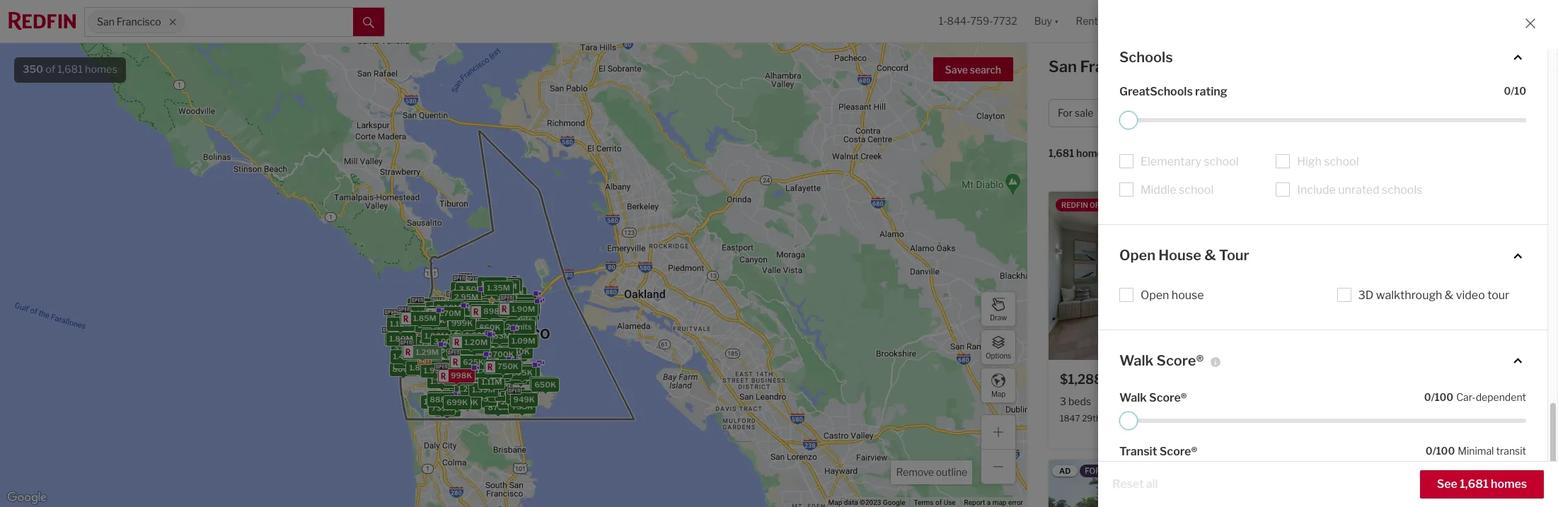 Task type: locate. For each thing, give the bounding box(es) containing it.
schools link
[[1120, 48, 1527, 67]]

3d for 3d walkthrough & video tour
[[1359, 288, 1374, 302]]

1 horizontal spatial 3d
[[1393, 469, 1403, 478]]

1 vertical spatial walk score®
[[1120, 391, 1187, 405]]

8.50m
[[454, 297, 479, 306]]

3d left the video
[[1393, 469, 1403, 478]]

0 vertical spatial 3d
[[1359, 288, 1374, 302]]

1 vertical spatial homes
[[1077, 147, 1108, 160]]

350 of 1,681 homes
[[23, 63, 117, 76]]

739k
[[432, 403, 452, 413]]

& inside open house & tour link
[[1205, 247, 1216, 264]]

ft for 1,280 sq ft
[[1432, 396, 1440, 408]]

middle school
[[1141, 183, 1214, 197]]

0 for walk score®
[[1425, 391, 1432, 403]]

1.58m
[[469, 318, 492, 328], [475, 335, 499, 345]]

ca left 94122
[[1180, 414, 1192, 424]]

3d for 3d & video tour
[[1393, 469, 1403, 478]]

see 1,681 homes
[[1437, 478, 1527, 491]]

0 horizontal spatial 3d
[[1359, 288, 1374, 302]]

699k right 635k
[[533, 379, 554, 389]]

remove outline
[[896, 466, 968, 478]]

/100 for walk score®
[[1432, 391, 1454, 403]]

0 vertical spatial score®
[[1157, 352, 1204, 369]]

879k up 4 units at the left of page
[[471, 321, 492, 330]]

1 vertical spatial 4.30m
[[462, 343, 487, 353]]

1 vertical spatial 699k
[[447, 398, 468, 408]]

school right high
[[1324, 155, 1359, 168]]

0 horizontal spatial 3
[[1060, 396, 1067, 408]]

1 vertical spatial walk
[[1120, 391, 1147, 405]]

1.10m up '840k'
[[491, 340, 513, 350]]

2.90m
[[468, 294, 493, 304]]

1 horizontal spatial 1.00m
[[498, 389, 522, 399]]

sale
[[1265, 57, 1297, 76]]

550k down 828k
[[444, 393, 466, 403]]

2 ft from the left
[[1432, 396, 1440, 408]]

francisco, down 1,280 sq ft
[[1393, 414, 1432, 424]]

3.80m
[[438, 353, 463, 363]]

1.30m
[[470, 286, 494, 296], [489, 291, 512, 301], [505, 299, 528, 308], [417, 308, 440, 317], [455, 308, 479, 318], [435, 316, 458, 326], [466, 335, 489, 345], [466, 366, 489, 376], [453, 373, 477, 383], [471, 381, 494, 391], [511, 395, 535, 405]]

map for map data ©2023 google
[[829, 499, 843, 507]]

0 for schools
[[1504, 85, 1511, 97]]

1.53m down 1.78m
[[414, 338, 437, 348]]

898k
[[484, 307, 505, 316], [503, 350, 524, 360]]

1,513
[[1142, 396, 1166, 408]]

0 down city guide link
[[1504, 85, 1511, 97]]

600k
[[451, 318, 473, 328]]

map left data
[[829, 499, 843, 507]]

1 3 from the left
[[1060, 396, 1067, 408]]

score® up 1847 29th ave, san francisco, ca 94122
[[1150, 391, 1187, 405]]

0 vertical spatial 799k
[[479, 327, 500, 337]]

map inside button
[[992, 390, 1006, 398]]

1 vertical spatial 3d
[[1393, 469, 1403, 478]]

2 horizontal spatial sq
[[1476, 396, 1487, 408]]

1 horizontal spatial sq
[[1419, 396, 1430, 408]]

1.58m down 860k at left bottom
[[475, 335, 499, 345]]

walk up baths
[[1120, 352, 1154, 369]]

/100
[[1432, 391, 1454, 403], [1433, 445, 1455, 457]]

1847
[[1060, 414, 1081, 424]]

1 vertical spatial 1.58m
[[475, 335, 499, 345]]

2 walk from the top
[[1120, 391, 1147, 405]]

0 vertical spatial map
[[992, 390, 1006, 398]]

1.00m down 828k
[[463, 389, 487, 399]]

1.28m
[[477, 331, 500, 341]]

ft left (lot)
[[1489, 396, 1497, 408]]

550k down the 1.47m
[[477, 289, 498, 299]]

1.39m down 438k
[[511, 318, 534, 328]]

0 horizontal spatial of
[[46, 63, 55, 76]]

589k
[[486, 305, 508, 315]]

1.38m
[[459, 352, 483, 362]]

map for map
[[992, 390, 1006, 398]]

1.39m down '1.59m'
[[472, 385, 495, 395]]

7.70m
[[489, 297, 513, 307]]

1 walk from the top
[[1120, 352, 1154, 369]]

score® for walk
[[1150, 391, 1187, 405]]

0 vertical spatial 1.25m
[[398, 317, 421, 326]]

1.15m
[[497, 280, 519, 290], [479, 286, 501, 296], [494, 314, 516, 324], [390, 319, 412, 329], [418, 361, 440, 371]]

3.60m
[[465, 281, 490, 290]]

1 horizontal spatial 799k
[[479, 327, 500, 337]]

2 3 from the left
[[1099, 396, 1106, 408]]

school up 2pm
[[1179, 183, 1214, 197]]

0 vertical spatial /100
[[1432, 391, 1454, 403]]

video
[[1412, 469, 1434, 478]]

995k
[[484, 295, 506, 305], [448, 322, 469, 332], [459, 379, 480, 389], [470, 391, 491, 401]]

1 sq from the left
[[1168, 396, 1179, 408]]

francisco, for 1847
[[1139, 414, 1178, 424]]

0 vertical spatial 4.30m
[[467, 331, 492, 341]]

draw
[[990, 313, 1007, 322]]

1 vertical spatial 1.99m
[[424, 366, 447, 376]]

1 vertical spatial 878k
[[430, 393, 451, 403]]

google image
[[4, 489, 50, 507]]

550k down 3.83m at the bottom of the page
[[487, 372, 508, 382]]

map region
[[0, 0, 1114, 507]]

beds / baths button
[[1285, 99, 1380, 127]]

None search field
[[184, 8, 353, 36]]

1.10m up 595k
[[472, 380, 494, 390]]

2 vertical spatial &
[[1405, 469, 1411, 478]]

tour
[[1219, 247, 1250, 264]]

sq for 1,513
[[1168, 396, 1179, 408]]

0 horizontal spatial 699k
[[447, 398, 468, 408]]

sort
[[1126, 147, 1146, 160]]

1 horizontal spatial 5
[[484, 297, 490, 307]]

1.84m
[[442, 312, 465, 322]]

elementary school
[[1141, 155, 1239, 168]]

550k
[[477, 289, 498, 299], [487, 372, 508, 382], [444, 393, 466, 403]]

ca left the "94127"
[[1434, 414, 1446, 424]]

school down 'home type'
[[1204, 155, 1239, 168]]

/100 up tour
[[1433, 445, 1455, 457]]

0 vertical spatial 5 units
[[484, 297, 511, 307]]

1,681 inside see 1,681 homes button
[[1460, 478, 1489, 491]]

879k down the 848k
[[488, 402, 509, 412]]

options
[[986, 351, 1011, 360]]

baths
[[1108, 396, 1134, 408]]

0 vertical spatial 749k
[[503, 305, 524, 314]]

2.60m
[[492, 282, 517, 292], [459, 283, 484, 293], [441, 308, 466, 318], [399, 320, 423, 330], [461, 329, 486, 339], [433, 345, 458, 355]]

1.25m down 989k
[[456, 377, 479, 386]]

2.48m
[[456, 299, 481, 309]]

ad region
[[1049, 460, 1285, 507]]

include
[[1298, 183, 1336, 197]]

sq right 2,774
[[1476, 396, 1487, 408]]

0 horizontal spatial map
[[829, 499, 843, 507]]

3.20m down "1.43m" at the left bottom of page
[[435, 352, 459, 362]]

walk
[[1120, 352, 1154, 369], [1120, 391, 1147, 405]]

1
[[489, 302, 493, 312]]

3 left baths
[[1099, 396, 1106, 408]]

0 horizontal spatial 1.39m
[[472, 385, 495, 395]]

ft for 2,774 sq ft (lot)
[[1489, 396, 1497, 408]]

1 vertical spatial 1,681
[[1049, 147, 1075, 160]]

beds
[[1294, 107, 1318, 119]]

899k
[[456, 299, 477, 309], [417, 305, 439, 315], [479, 315, 500, 325], [478, 324, 499, 334], [503, 331, 524, 341], [474, 334, 496, 344], [485, 334, 507, 344], [477, 352, 498, 362], [516, 366, 537, 376], [450, 395, 471, 405]]

ft right 1,513
[[1181, 396, 1189, 408]]

2.75m
[[454, 326, 478, 336], [467, 331, 491, 341]]

2 vertical spatial 749k
[[474, 335, 495, 344]]

0 horizontal spatial sq
[[1168, 396, 1179, 408]]

city guide link
[[1480, 60, 1537, 77]]

849k down the 1.47m
[[483, 290, 504, 299]]

865k
[[486, 297, 507, 307]]

homes down transit
[[1491, 478, 1527, 491]]

699k down 828k
[[447, 398, 468, 408]]

719k
[[427, 316, 447, 326]]

1.10m down the 988k
[[397, 334, 420, 344]]

homes inside 1,681 homes • sort : recommended
[[1077, 147, 1108, 160]]

989k
[[470, 364, 491, 374]]

0 right 1,280
[[1425, 391, 1432, 403]]

None range field
[[1120, 111, 1527, 130], [1120, 412, 1527, 430], [1120, 466, 1527, 484], [1120, 111, 1527, 130], [1120, 412, 1527, 430], [1120, 466, 1527, 484]]

1.78m
[[422, 315, 445, 325]]

of right 350 at the top of page
[[46, 63, 55, 76]]

1.25m down 600k
[[460, 328, 483, 338]]

1.10m down 2.48m
[[459, 314, 482, 324]]

1.89m
[[409, 363, 433, 373]]

schools
[[1120, 48, 1173, 65]]

1 horizontal spatial 629k
[[497, 281, 518, 291]]

1 vertical spatial 879k
[[488, 402, 509, 412]]

price
[[1136, 107, 1160, 119]]

ca for 50 burlwood dr, san francisco, ca 94127
[[1434, 414, 1446, 424]]

ft left 2,774
[[1432, 396, 1440, 408]]

0 vertical spatial 3.20m
[[435, 352, 459, 362]]

0 vertical spatial 1.58m
[[469, 318, 492, 328]]

0 horizontal spatial 799k
[[444, 398, 465, 408]]

799k
[[479, 327, 500, 337], [444, 398, 465, 408]]

map down options
[[992, 390, 1006, 398]]

849k
[[483, 290, 504, 299], [506, 316, 528, 326]]

949k
[[483, 323, 504, 333], [491, 333, 512, 343], [514, 395, 535, 405]]

2 vertical spatial 2.30m
[[489, 354, 514, 364]]

3.83m
[[480, 359, 504, 369]]

1 vertical spatial 1.53m
[[414, 338, 437, 348]]

/100 left car-
[[1432, 391, 1454, 403]]

sq right 1,280
[[1419, 396, 1430, 408]]

1 ft from the left
[[1181, 396, 1189, 408]]

1,681 right see in the right bottom of the page
[[1460, 478, 1489, 491]]

redfin open today, 12pm to 2pm
[[1062, 201, 1187, 210]]

score® for transit
[[1160, 445, 1198, 459]]

1 walk score® from the top
[[1120, 352, 1204, 369]]

1 vertical spatial 0
[[1425, 391, 1432, 403]]

849k down 2.39m
[[506, 316, 528, 326]]

3 left beds
[[1060, 396, 1067, 408]]

0 horizontal spatial ft
[[1181, 396, 1189, 408]]

750k
[[498, 362, 519, 372]]

1.00m up '738k'
[[498, 389, 522, 399]]

0 vertical spatial 699k
[[533, 379, 554, 389]]

walk score® up 1847 29th ave, san francisco, ca 94122
[[1120, 391, 1187, 405]]

1,681 down for
[[1049, 147, 1075, 160]]

1.53m down 2.55m at left
[[390, 317, 414, 326]]

open left house
[[1120, 247, 1156, 264]]

1 horizontal spatial 2.10m
[[442, 317, 465, 327]]

1 horizontal spatial 878k
[[512, 302, 533, 312]]

2.00m
[[480, 287, 505, 297], [455, 302, 480, 312], [436, 303, 461, 313], [421, 309, 446, 319], [420, 314, 445, 324], [414, 315, 439, 325], [415, 318, 440, 328], [418, 320, 443, 330], [437, 334, 462, 343], [388, 334, 413, 344], [468, 335, 493, 345], [424, 342, 449, 352], [475, 344, 500, 354], [445, 357, 470, 367]]

950k
[[508, 347, 530, 357], [497, 373, 519, 383], [473, 383, 495, 392]]

9.50m
[[498, 336, 524, 346]]

walk score® inside walk score® link
[[1120, 352, 1204, 369]]

san left the francisco
[[97, 16, 115, 28]]

1 vertical spatial of
[[936, 499, 942, 507]]

0 vertical spatial &
[[1205, 247, 1216, 264]]

homes down san francisco
[[85, 63, 117, 76]]

1 horizontal spatial ft
[[1432, 396, 1440, 408]]

3 sq from the left
[[1476, 396, 1487, 408]]

sq right 1,513
[[1168, 396, 1179, 408]]

1 vertical spatial 1.05m
[[508, 301, 532, 311]]

950k up 595k
[[473, 383, 495, 392]]

save
[[945, 64, 968, 76]]

walk up 1847 29th ave, san francisco, ca 94122
[[1120, 391, 1147, 405]]

1 horizontal spatial 3
[[1099, 396, 1106, 408]]

map data ©2023 google
[[829, 499, 906, 507]]

francisco, down 1,513
[[1139, 414, 1178, 424]]

1.99m
[[484, 291, 508, 301], [424, 366, 447, 376]]

3.20m down 625k
[[464, 372, 489, 382]]

1.53m
[[390, 317, 414, 326], [414, 338, 437, 348]]

open left 'house'
[[1141, 288, 1170, 302]]

1 horizontal spatial 2.95m
[[482, 362, 507, 372]]

units
[[491, 297, 511, 307], [517, 304, 536, 314], [517, 308, 536, 318], [513, 314, 533, 324], [512, 322, 532, 332], [473, 331, 493, 341], [477, 349, 497, 359]]

4.25m
[[453, 298, 477, 308]]

0 horizontal spatial 5
[[470, 349, 476, 359]]

950k down 1.09m
[[508, 347, 530, 357]]

recommended button
[[1149, 147, 1234, 160]]

walk score® up 1,513 sq ft
[[1120, 352, 1204, 369]]

925k
[[493, 363, 514, 373]]

1.25m
[[398, 317, 421, 326], [460, 328, 483, 338], [456, 377, 479, 386]]

1 vertical spatial map
[[829, 499, 843, 507]]

of left use
[[936, 499, 942, 507]]

of for terms
[[936, 499, 942, 507]]

0 vertical spatial open
[[1120, 247, 1156, 264]]

0 horizontal spatial 2.10m
[[410, 308, 433, 318]]

recommended
[[1151, 147, 1223, 160]]

photo of 1847 29th ave, san francisco, ca 94122 image
[[1049, 192, 1285, 360]]

0 vertical spatial 1.45m
[[479, 292, 502, 302]]

1.09m
[[512, 336, 535, 346]]

1.47m
[[481, 279, 504, 289]]

unrated
[[1339, 183, 1380, 197]]

0 vertical spatial 849k
[[483, 290, 504, 299]]

0 up 3d & video tour
[[1426, 445, 1433, 457]]

0 vertical spatial 898k
[[484, 307, 505, 316]]

open
[[1120, 247, 1156, 264], [1141, 288, 1170, 302]]

open house & tour link
[[1120, 246, 1527, 266]]

2 vertical spatial homes
[[1491, 478, 1527, 491]]

francisco,
[[1080, 57, 1155, 76], [1139, 414, 1178, 424], [1393, 414, 1432, 424]]

0 horizontal spatial homes
[[85, 63, 117, 76]]

2 vertical spatial 1.45m
[[497, 346, 520, 356]]

score® up 1,513 sq ft
[[1157, 352, 1204, 369]]

1 horizontal spatial 3.20m
[[464, 372, 489, 382]]

2 horizontal spatial 1,681
[[1460, 478, 1489, 491]]

:
[[1146, 147, 1149, 160]]

2 sq from the left
[[1419, 396, 1430, 408]]

1 vertical spatial &
[[1445, 288, 1454, 302]]

1,681 inside 1,681 homes • sort : recommended
[[1049, 147, 1075, 160]]

1.75m
[[507, 302, 530, 312], [485, 378, 507, 388], [488, 379, 511, 389]]

house
[[1159, 247, 1202, 264]]

2.55m
[[410, 306, 434, 316]]

1 vertical spatial 849k
[[506, 316, 528, 326]]

san
[[97, 16, 115, 28], [1049, 57, 1077, 76], [1122, 414, 1137, 424], [1376, 414, 1391, 424]]

0 horizontal spatial 3.20m
[[435, 352, 459, 362]]

1.25m down 2.55m at left
[[398, 317, 421, 326]]

0 vertical spatial 5
[[484, 297, 490, 307]]

1.10m
[[417, 305, 439, 315], [459, 314, 482, 324], [397, 334, 420, 344], [491, 340, 513, 350], [472, 380, 494, 390]]

score® up ad region
[[1160, 445, 1198, 459]]

1 vertical spatial 749k
[[454, 323, 474, 333]]

homes left the •
[[1077, 147, 1108, 160]]

1 vertical spatial 599k
[[485, 362, 506, 372]]

3d left walkthrough
[[1359, 288, 1374, 302]]

1,681 right 350 at the top of page
[[58, 63, 83, 76]]

0 vertical spatial 1.39m
[[511, 318, 534, 328]]

2 horizontal spatial &
[[1445, 288, 1454, 302]]

0 horizontal spatial 629k
[[459, 357, 480, 367]]

1.58m down 670k
[[469, 318, 492, 328]]

1.95m
[[476, 294, 499, 304], [493, 304, 516, 314], [468, 340, 492, 350]]

1 horizontal spatial 849k
[[506, 316, 528, 326]]

homes
[[85, 63, 117, 76], [1077, 147, 1108, 160], [1491, 478, 1527, 491]]

francisco, for 50
[[1393, 414, 1432, 424]]

3 ft from the left
[[1489, 396, 1497, 408]]

school for middle school
[[1179, 183, 1214, 197]]

1 vertical spatial /100
[[1433, 445, 1455, 457]]



Task type: describe. For each thing, give the bounding box(es) containing it.
5.95m
[[429, 345, 454, 355]]

a
[[987, 499, 991, 507]]

0 vertical spatial 599k
[[437, 305, 459, 315]]

1 horizontal spatial 675k
[[503, 299, 524, 309]]

2 vertical spatial 1.25m
[[456, 377, 479, 386]]

4.65m
[[457, 282, 482, 292]]

0 horizontal spatial 1.00m
[[463, 389, 487, 399]]

0 vertical spatial 629k
[[497, 281, 518, 291]]

walkthrough
[[1376, 288, 1443, 302]]

home
[[1202, 107, 1229, 119]]

san right dr, on the bottom right of page
[[1376, 414, 1391, 424]]

2.70m
[[458, 288, 482, 298]]

high school
[[1298, 155, 1359, 168]]

ca up greatschools rating
[[1159, 57, 1181, 76]]

walk inside walk score® link
[[1120, 352, 1154, 369]]

12pm
[[1138, 201, 1158, 210]]

minimal
[[1458, 445, 1495, 457]]

save search
[[945, 64, 1002, 76]]

city
[[1480, 62, 1502, 75]]

photo of 50 burlwood dr, san francisco, ca 94127 image
[[1299, 192, 1535, 360]]

1 vertical spatial 629k
[[459, 357, 480, 367]]

0 vertical spatial 879k
[[471, 321, 492, 330]]

1,280
[[1391, 396, 1417, 408]]

1 vertical spatial 799k
[[444, 398, 465, 408]]

2 vertical spatial 599k
[[437, 405, 458, 415]]

include unrated schools
[[1298, 183, 1423, 197]]

4 units
[[466, 331, 493, 341]]

645k
[[465, 298, 487, 308]]

0 /10
[[1504, 85, 1527, 97]]

francisco
[[117, 16, 161, 28]]

guide
[[1504, 62, 1535, 75]]

50 burlwood dr, san francisco, ca 94127
[[1310, 414, 1473, 424]]

3 for 3 baths
[[1099, 396, 1106, 408]]

greatschools rating
[[1120, 85, 1228, 98]]

888k
[[430, 395, 452, 405]]

2,774 sq ft (lot)
[[1447, 396, 1516, 408]]

data
[[844, 499, 858, 507]]

19.8m
[[411, 300, 434, 310]]

high
[[1298, 155, 1322, 168]]

1 vertical spatial 2.30m
[[438, 334, 463, 343]]

314k
[[481, 320, 501, 330]]

car-
[[1457, 391, 1476, 403]]

1 horizontal spatial 1.68m
[[453, 356, 476, 366]]

/
[[1320, 107, 1323, 119]]

search
[[970, 64, 1002, 76]]

all filters button
[[1386, 99, 1467, 127]]

1.48m
[[501, 397, 525, 407]]

1 vertical spatial 550k
[[487, 372, 508, 382]]

0 vertical spatial 2.95m
[[454, 292, 479, 302]]

0 vertical spatial 1.49m
[[485, 288, 509, 298]]

1 vertical spatial 1.25m
[[460, 328, 483, 338]]

545k
[[481, 302, 502, 312]]

350
[[23, 63, 43, 76]]

2 walk score® from the top
[[1120, 391, 1187, 405]]

1 vertical spatial 789k
[[472, 325, 493, 335]]

729k
[[497, 288, 517, 297]]

today,
[[1112, 201, 1137, 210]]

use
[[944, 499, 956, 507]]

school for elementary school
[[1204, 155, 1239, 168]]

draw button
[[981, 292, 1016, 327]]

1 vertical spatial 2.95m
[[482, 362, 507, 372]]

0 horizontal spatial 1.05m
[[469, 287, 493, 297]]

3.40m
[[458, 283, 483, 293]]

5.25m
[[467, 331, 491, 341]]

all filters
[[1412, 107, 1453, 119]]

& for walkthrough
[[1445, 288, 1454, 302]]

94127
[[1448, 414, 1473, 424]]

open for open house
[[1141, 288, 1170, 302]]

tour
[[1488, 288, 1510, 302]]

terms of use
[[914, 499, 956, 507]]

burlwood
[[1323, 414, 1362, 424]]

1 vertical spatial 5
[[470, 349, 476, 359]]

for sale button
[[1049, 99, 1121, 127]]

0 horizontal spatial 1.68m
[[393, 362, 417, 371]]

0 vertical spatial 878k
[[512, 302, 533, 312]]

648k
[[503, 307, 524, 317]]

5.00m
[[460, 289, 485, 299]]

0 vertical spatial homes
[[85, 63, 117, 76]]

greatschools
[[1120, 85, 1193, 98]]

1 horizontal spatial &
[[1405, 469, 1411, 478]]

report a map error link
[[964, 499, 1023, 507]]

1 vertical spatial 5 units
[[470, 349, 497, 359]]

homes
[[1184, 57, 1237, 76]]

1.59m
[[484, 370, 507, 379]]

738k
[[512, 402, 533, 412]]

1 vertical spatial 898k
[[503, 350, 524, 360]]

school for high school
[[1324, 155, 1359, 168]]

options button
[[981, 330, 1016, 365]]

error
[[1009, 499, 1023, 507]]

/100 for transit score®
[[1433, 445, 1455, 457]]

remove san francisco image
[[168, 18, 177, 26]]

•
[[1116, 148, 1119, 160]]

848k
[[491, 390, 512, 400]]

& for house
[[1205, 247, 1216, 264]]

francisco, up greatschools
[[1080, 57, 1155, 76]]

type
[[1232, 107, 1252, 119]]

3 for 3 beds
[[1060, 396, 1067, 408]]

of for 350
[[46, 63, 55, 76]]

for
[[1058, 107, 1073, 119]]

1.11m
[[481, 377, 502, 387]]

0 horizontal spatial 675k
[[478, 300, 499, 310]]

0 vertical spatial 1,681
[[58, 63, 83, 76]]

1.10m up 1.78m
[[417, 305, 439, 315]]

terms of use link
[[914, 499, 956, 507]]

0 horizontal spatial 1.99m
[[424, 366, 447, 376]]

94122
[[1194, 414, 1219, 424]]

1.23m
[[509, 300, 532, 310]]

san right the ave, at the bottom right
[[1122, 414, 1137, 424]]

sq for 2,774
[[1476, 396, 1487, 408]]

photo of 565 ortega st, san francisco, ca 94122 image
[[1299, 460, 1535, 507]]

$1,288,000
[[1060, 372, 1133, 387]]

828k
[[452, 379, 473, 389]]

open for open house & tour
[[1120, 247, 1156, 264]]

0 horizontal spatial 878k
[[430, 393, 451, 403]]

filters
[[1426, 107, 1453, 119]]

submit search image
[[363, 17, 374, 28]]

report
[[964, 499, 985, 507]]

sq for 1,280
[[1419, 396, 1430, 408]]

844-
[[947, 15, 971, 27]]

1 vertical spatial 1.49m
[[486, 366, 510, 376]]

ft for 1,513 sq ft
[[1181, 396, 1189, 408]]

beds
[[1069, 396, 1091, 408]]

475k
[[447, 333, 468, 343]]

950k down the 750k at the bottom left
[[497, 373, 519, 383]]

1-844-759-7732 link
[[939, 15, 1018, 27]]

remove
[[896, 466, 934, 478]]

3 baths
[[1099, 396, 1134, 408]]

790k
[[482, 311, 503, 321]]

2pm
[[1171, 201, 1187, 210]]

homes inside button
[[1491, 478, 1527, 491]]

dr,
[[1363, 414, 1374, 424]]

0 horizontal spatial 849k
[[483, 290, 504, 299]]

2 vertical spatial 0
[[1426, 445, 1433, 457]]

0 vertical spatial 550k
[[477, 289, 498, 299]]

0 vertical spatial 789k
[[480, 311, 501, 321]]

see
[[1437, 478, 1458, 491]]

0 vertical spatial 1.53m
[[390, 317, 414, 326]]

0 vertical spatial 2.30m
[[489, 294, 514, 304]]

1.29m
[[416, 347, 439, 357]]

baths
[[1326, 107, 1353, 119]]

(lot)
[[1499, 396, 1516, 408]]

1 vertical spatial 1.39m
[[472, 385, 495, 395]]

price button
[[1126, 99, 1187, 127]]

2.08m
[[414, 308, 439, 318]]

for
[[1240, 57, 1262, 76]]

700k
[[493, 350, 514, 360]]

2 vertical spatial 550k
[[444, 393, 466, 403]]

to
[[1159, 201, 1169, 210]]

ca for 1847 29th ave, san francisco, ca 94122
[[1180, 414, 1192, 424]]

1 horizontal spatial 1.99m
[[484, 291, 508, 301]]

1 horizontal spatial 1.05m
[[508, 301, 532, 311]]

1 horizontal spatial 1.39m
[[511, 318, 534, 328]]

3 beds
[[1060, 396, 1091, 408]]

dependent
[[1476, 391, 1527, 403]]

1 vertical spatial 1.45m
[[476, 326, 499, 336]]

san up for
[[1049, 57, 1077, 76]]



Task type: vqa. For each thing, say whether or not it's contained in the screenshot.
Mortgage inside State of New York Mortgage Agency (SONYMA) Give Us Credit Program
no



